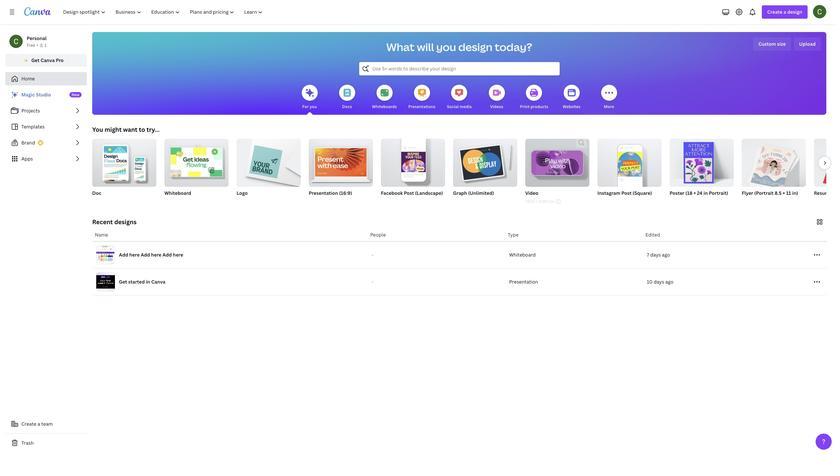 Task type: vqa. For each thing, say whether or not it's contained in the screenshot.
ALL ABOUT ME WORKSHEETS link
no



Task type: locate. For each thing, give the bounding box(es) containing it.
docs button
[[339, 80, 355, 115]]

0 vertical spatial whiteboard
[[164, 190, 191, 197]]

2 add from the left
[[141, 252, 150, 258]]

group for instagram post (square)
[[598, 136, 662, 187]]

2 horizontal spatial add
[[163, 252, 172, 258]]

×
[[694, 190, 696, 197], [783, 190, 785, 197], [536, 199, 538, 205]]

1 vertical spatial create
[[543, 160, 558, 166]]

ago right 7
[[662, 252, 670, 258]]

create inside create a design dropdown button
[[768, 9, 783, 15]]

studio
[[36, 92, 51, 98]]

0 horizontal spatial in
[[146, 279, 150, 285]]

10
[[647, 279, 653, 285]]

flyer
[[742, 190, 754, 197]]

for
[[302, 104, 309, 110]]

presentation
[[309, 190, 338, 197], [509, 279, 538, 285]]

0 horizontal spatial presentation
[[309, 190, 338, 197]]

1 horizontal spatial post
[[622, 190, 632, 197]]

1 vertical spatial design
[[459, 40, 493, 54]]

2 horizontal spatial create
[[768, 9, 783, 15]]

free •
[[27, 42, 38, 48]]

list containing magic studio
[[5, 88, 87, 166]]

more button
[[601, 80, 617, 115]]

media
[[460, 104, 472, 110]]

free
[[27, 42, 35, 48]]

presentation (16:9) group
[[309, 136, 373, 205]]

presentations
[[408, 104, 436, 110]]

get
[[31, 57, 39, 64], [119, 279, 127, 285]]

1 vertical spatial days
[[654, 279, 664, 285]]

resume group
[[814, 139, 837, 205]]

0 horizontal spatial whiteboard
[[164, 190, 191, 197]]

whiteboard inside group
[[164, 190, 191, 197]]

0 horizontal spatial add
[[119, 252, 128, 258]]

in
[[704, 190, 708, 197], [146, 279, 150, 285]]

1 vertical spatial --
[[372, 281, 374, 284]]

group for facebook post (landscape)
[[381, 136, 445, 187]]

get down •
[[31, 57, 39, 64]]

designs
[[114, 218, 137, 226]]

instagram post (square) group
[[598, 136, 662, 205]]

post
[[404, 190, 414, 197], [622, 190, 632, 197]]

2 horizontal spatial ×
[[783, 190, 785, 197]]

magic
[[21, 92, 35, 98]]

1 -- from the top
[[372, 254, 374, 257]]

create up "custom size"
[[768, 9, 783, 15]]

post right the facebook
[[404, 190, 414, 197]]

1 horizontal spatial design
[[788, 9, 803, 15]]

-- for whiteboard
[[372, 254, 374, 257]]

templates
[[21, 124, 45, 130]]

templates link
[[5, 120, 87, 134]]

days right 7
[[651, 252, 661, 258]]

--
[[372, 254, 374, 257], [372, 281, 374, 284]]

you
[[436, 40, 456, 54], [310, 104, 317, 110]]

2 vertical spatial create
[[21, 422, 36, 428]]

1 horizontal spatial add
[[141, 252, 150, 258]]

1 horizontal spatial you
[[436, 40, 456, 54]]

× left the 24
[[694, 190, 696, 197]]

get inside "get canva pro" "button"
[[31, 57, 39, 64]]

0 horizontal spatial you
[[310, 104, 317, 110]]

doc
[[92, 190, 101, 197]]

1080
[[539, 199, 549, 205]]

a inside dropdown button
[[784, 9, 787, 15]]

2 -- from the top
[[372, 281, 374, 284]]

0 vertical spatial a
[[784, 9, 787, 15]]

graph
[[453, 190, 467, 197]]

facebook post (landscape) group
[[381, 136, 445, 205]]

create inside create a team button
[[21, 422, 36, 428]]

presentations button
[[408, 80, 436, 115]]

group
[[92, 136, 156, 187], [164, 136, 229, 187], [237, 136, 301, 187], [309, 136, 373, 187], [381, 136, 445, 187], [453, 136, 517, 187], [598, 136, 662, 187], [670, 136, 734, 187], [742, 136, 806, 189], [814, 139, 837, 187]]

here
[[129, 252, 140, 258], [151, 252, 161, 258], [173, 252, 183, 258]]

get started in canva
[[119, 279, 165, 285]]

2 post from the left
[[622, 190, 632, 197]]

create for create blank
[[543, 160, 558, 166]]

a left team
[[38, 422, 40, 428]]

print products button
[[520, 80, 548, 115]]

1 vertical spatial you
[[310, 104, 317, 110]]

ago for 10 days ago
[[666, 279, 674, 285]]

add
[[119, 252, 128, 258], [141, 252, 150, 258], [163, 252, 172, 258]]

design up search search field
[[459, 40, 493, 54]]

canva
[[41, 57, 55, 64], [151, 279, 165, 285]]

you right for
[[310, 104, 317, 110]]

1 horizontal spatial presentation
[[509, 279, 538, 285]]

(landscape)
[[415, 190, 443, 197]]

ago
[[662, 252, 670, 258], [666, 279, 674, 285]]

create a team
[[21, 422, 53, 428]]

1 horizontal spatial get
[[119, 279, 127, 285]]

portrait)
[[709, 190, 728, 197]]

create a design button
[[762, 5, 808, 19]]

whiteboards button
[[372, 80, 397, 115]]

0 vertical spatial get
[[31, 57, 39, 64]]

upload button
[[794, 37, 821, 51]]

in inside group
[[704, 190, 708, 197]]

you right will
[[436, 40, 456, 54]]

days right '10' on the right bottom of page
[[654, 279, 664, 285]]

create a team button
[[5, 418, 87, 432]]

list
[[5, 88, 87, 166]]

christina overa image
[[813, 5, 827, 18]]

days for 10
[[654, 279, 664, 285]]

0 vertical spatial ago
[[662, 252, 670, 258]]

design
[[788, 9, 803, 15], [459, 40, 493, 54]]

1 horizontal spatial whiteboard
[[509, 252, 536, 258]]

1 horizontal spatial create
[[543, 160, 558, 166]]

new
[[72, 92, 80, 97]]

1 vertical spatial get
[[119, 279, 127, 285]]

graph (unlimited) group
[[453, 136, 517, 205]]

top level navigation element
[[59, 5, 269, 19]]

post left (square)
[[622, 190, 632, 197]]

(portrait
[[755, 190, 774, 197]]

create for create a design
[[768, 9, 783, 15]]

0 horizontal spatial here
[[129, 252, 140, 258]]

0 horizontal spatial canva
[[41, 57, 55, 64]]

0 vertical spatial canva
[[41, 57, 55, 64]]

presentation for presentation (16:9)
[[309, 190, 338, 197]]

1 horizontal spatial a
[[784, 9, 787, 15]]

for you button
[[302, 80, 318, 115]]

trash link
[[5, 437, 87, 451]]

0 vertical spatial create
[[768, 9, 783, 15]]

post inside "group"
[[622, 190, 632, 197]]

home link
[[5, 72, 87, 86]]

a inside button
[[38, 422, 40, 428]]

1 horizontal spatial in
[[704, 190, 708, 197]]

canva right started
[[151, 279, 165, 285]]

in right the 24
[[704, 190, 708, 197]]

create left blank
[[543, 160, 558, 166]]

for you
[[302, 104, 317, 110]]

create left team
[[21, 422, 36, 428]]

1 post from the left
[[404, 190, 414, 197]]

people
[[370, 232, 386, 238]]

1 vertical spatial in
[[146, 279, 150, 285]]

0 vertical spatial design
[[788, 9, 803, 15]]

create
[[768, 9, 783, 15], [543, 160, 558, 166], [21, 422, 36, 428]]

1 vertical spatial canva
[[151, 279, 165, 285]]

get left started
[[119, 279, 127, 285]]

days
[[651, 252, 661, 258], [654, 279, 664, 285]]

brand
[[21, 140, 35, 146]]

canva inside "button"
[[41, 57, 55, 64]]

presentation for presentation
[[509, 279, 538, 285]]

design inside dropdown button
[[788, 9, 803, 15]]

whiteboard
[[164, 190, 191, 197], [509, 252, 536, 258]]

2 horizontal spatial here
[[173, 252, 183, 258]]

0 horizontal spatial a
[[38, 422, 40, 428]]

more
[[604, 104, 614, 110]]

type
[[508, 232, 519, 238]]

0 horizontal spatial create
[[21, 422, 36, 428]]

1 horizontal spatial here
[[151, 252, 161, 258]]

group for presentation (16:9)
[[309, 136, 373, 187]]

logo group
[[237, 136, 301, 205]]

doc group
[[92, 136, 156, 205]]

0 vertical spatial you
[[436, 40, 456, 54]]

social media button
[[447, 80, 472, 115]]

0 vertical spatial presentation
[[309, 190, 338, 197]]

1 vertical spatial presentation
[[509, 279, 538, 285]]

create inside 'create blank' group
[[543, 160, 558, 166]]

ago right '10' on the right bottom of page
[[666, 279, 674, 285]]

create for create a team
[[21, 422, 36, 428]]

a for design
[[784, 9, 787, 15]]

7 days ago
[[647, 252, 670, 258]]

•
[[37, 42, 38, 48]]

0 horizontal spatial post
[[404, 190, 414, 197]]

a
[[784, 9, 787, 15], [38, 422, 40, 428]]

canva left pro
[[41, 57, 55, 64]]

get canva pro button
[[5, 54, 87, 67]]

1
[[44, 42, 47, 48]]

24
[[697, 190, 703, 197]]

a up the 'size'
[[784, 9, 787, 15]]

0 horizontal spatial ×
[[536, 199, 538, 205]]

× right 1920
[[536, 199, 538, 205]]

0 vertical spatial --
[[372, 254, 374, 257]]

in right started
[[146, 279, 150, 285]]

days for 7
[[651, 252, 661, 258]]

group for flyer (portrait 8.5 × 11 in)
[[742, 136, 806, 189]]

1 vertical spatial a
[[38, 422, 40, 428]]

0 vertical spatial in
[[704, 190, 708, 197]]

0 vertical spatial days
[[651, 252, 661, 258]]

post inside group
[[404, 190, 414, 197]]

presentation inside the "presentation (16:9)" group
[[309, 190, 338, 197]]

0 horizontal spatial get
[[31, 57, 39, 64]]

design left christina overa icon
[[788, 9, 803, 15]]

will
[[417, 40, 434, 54]]

× left 11
[[783, 190, 785, 197]]

get for get canva pro
[[31, 57, 39, 64]]

1 vertical spatial ago
[[666, 279, 674, 285]]

post for instagram
[[622, 190, 632, 197]]

None search field
[[359, 62, 560, 76]]



Task type: describe. For each thing, give the bounding box(es) containing it.
started
[[128, 279, 145, 285]]

graph (unlimited)
[[453, 190, 494, 197]]

what will you design today?
[[386, 40, 532, 54]]

flyer (portrait 8.5 × 11 in) group
[[742, 136, 806, 205]]

videos button
[[489, 80, 505, 115]]

3 add from the left
[[163, 252, 172, 258]]

group for whiteboard
[[164, 136, 229, 187]]

2 here from the left
[[151, 252, 161, 258]]

facebook post (landscape)
[[381, 190, 443, 197]]

1920
[[525, 199, 535, 205]]

home
[[21, 76, 35, 82]]

what
[[386, 40, 415, 54]]

group for graph (unlimited)
[[453, 136, 517, 187]]

whiteboard group
[[164, 136, 229, 205]]

poster (18 × 24 in portrait)
[[670, 190, 728, 197]]

-- for presentation
[[372, 281, 374, 284]]

facebook
[[381, 190, 403, 197]]

group for doc
[[92, 136, 156, 187]]

1 horizontal spatial canva
[[151, 279, 165, 285]]

(16:9)
[[339, 190, 352, 197]]

get for get started in canva
[[119, 279, 127, 285]]

team
[[41, 422, 53, 428]]

social media
[[447, 104, 472, 110]]

group for poster (18 × 24 in portrait)
[[670, 136, 734, 187]]

whiteboards
[[372, 104, 397, 110]]

websites
[[563, 104, 581, 110]]

name
[[95, 232, 108, 238]]

px
[[550, 199, 555, 205]]

instagram post (square)
[[598, 190, 652, 197]]

(18
[[686, 190, 693, 197]]

10 days ago
[[647, 279, 674, 285]]

get canva pro
[[31, 57, 64, 64]]

create blank group
[[525, 139, 590, 187]]

1 add from the left
[[119, 252, 128, 258]]

8.5
[[775, 190, 782, 197]]

group for logo
[[237, 136, 301, 187]]

(unlimited)
[[468, 190, 494, 197]]

0 horizontal spatial design
[[459, 40, 493, 54]]

you
[[92, 126, 103, 134]]

websites button
[[563, 80, 581, 115]]

projects link
[[5, 104, 87, 118]]

presentation (16:9)
[[309, 190, 352, 197]]

ago for 7 days ago
[[662, 252, 670, 258]]

video group
[[525, 139, 590, 205]]

1 horizontal spatial ×
[[694, 190, 696, 197]]

trash
[[21, 441, 34, 447]]

docs
[[342, 104, 352, 110]]

7
[[647, 252, 649, 258]]

edited
[[646, 232, 660, 238]]

recent designs
[[92, 218, 137, 226]]

videos
[[490, 104, 504, 110]]

1 here from the left
[[129, 252, 140, 258]]

want
[[123, 126, 137, 134]]

video
[[525, 190, 539, 197]]

magic studio
[[21, 92, 51, 98]]

brand link
[[5, 136, 87, 150]]

recent
[[92, 218, 113, 226]]

to
[[139, 126, 145, 134]]

products
[[531, 104, 548, 110]]

apps
[[21, 156, 33, 162]]

resume
[[814, 190, 832, 197]]

social
[[447, 104, 459, 110]]

personal
[[27, 35, 47, 41]]

create blank
[[543, 160, 572, 166]]

custom size button
[[753, 37, 791, 51]]

you might want to try...
[[92, 126, 160, 134]]

group for resume
[[814, 139, 837, 187]]

instagram
[[598, 190, 621, 197]]

1920 × 1080 px button
[[525, 199, 561, 205]]

poster
[[670, 190, 685, 197]]

flyer (portrait 8.5 × 11 in)
[[742, 190, 798, 197]]

11
[[786, 190, 791, 197]]

upload
[[799, 41, 816, 47]]

try...
[[147, 126, 160, 134]]

× inside button
[[536, 199, 538, 205]]

custom
[[759, 41, 776, 47]]

print
[[520, 104, 530, 110]]

size
[[777, 41, 786, 47]]

you inside button
[[310, 104, 317, 110]]

post for facebook
[[404, 190, 414, 197]]

logo
[[237, 190, 248, 197]]

create a design
[[768, 9, 803, 15]]

pro
[[56, 57, 64, 64]]

today?
[[495, 40, 532, 54]]

3 here from the left
[[173, 252, 183, 258]]

poster (18 × 24 in portrait) group
[[670, 136, 734, 205]]

a for team
[[38, 422, 40, 428]]

add here add here add here
[[119, 252, 183, 258]]

1920 × 1080 px
[[525, 199, 555, 205]]

apps link
[[5, 152, 87, 166]]

in)
[[793, 190, 798, 197]]

might
[[105, 126, 122, 134]]

Search search field
[[373, 63, 546, 75]]

print products
[[520, 104, 548, 110]]

1 vertical spatial whiteboard
[[509, 252, 536, 258]]



